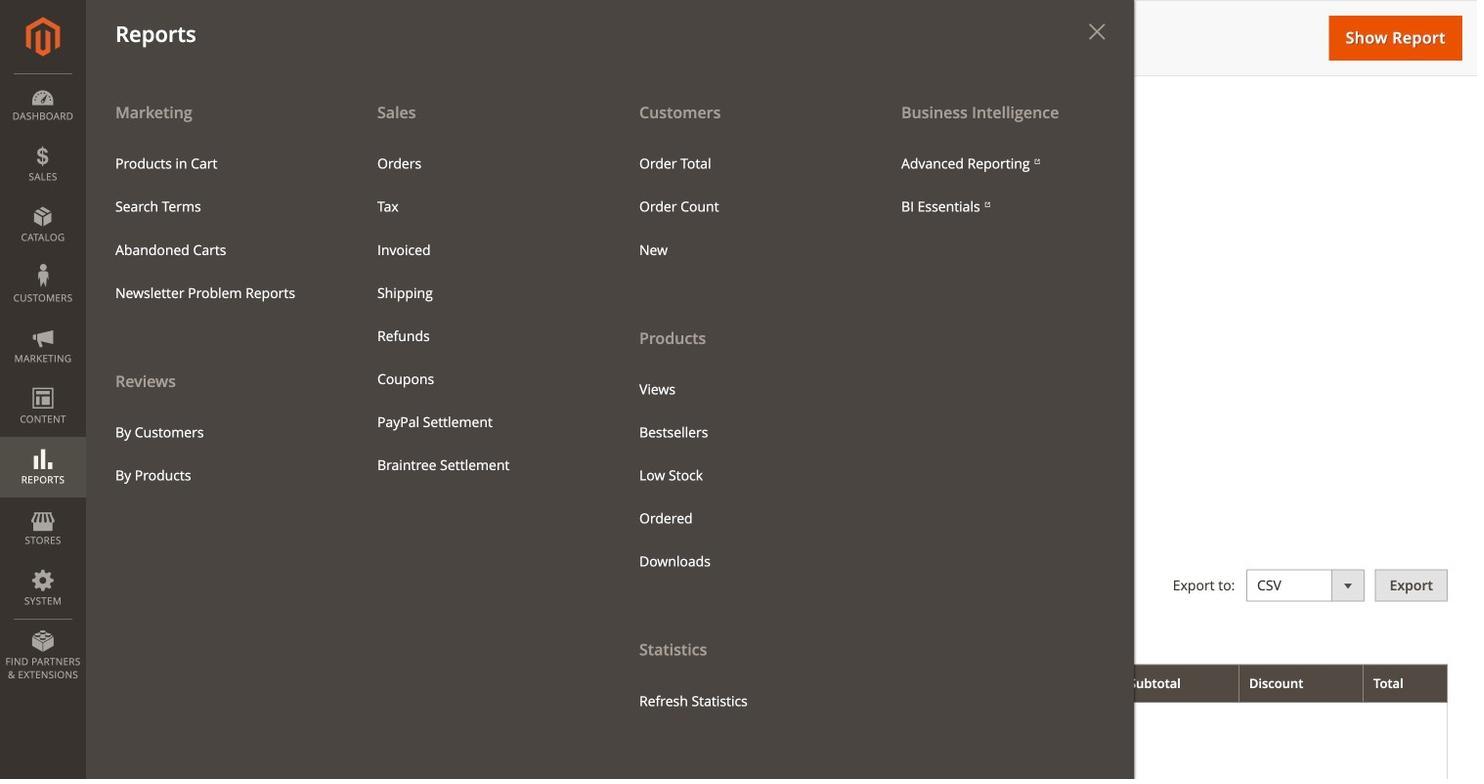 Task type: locate. For each thing, give the bounding box(es) containing it.
menu
[[86, 90, 1134, 779], [86, 90, 348, 497], [610, 90, 872, 723], [101, 142, 333, 315], [363, 142, 595, 487], [625, 142, 858, 272], [887, 142, 1120, 229], [625, 368, 858, 584], [101, 411, 333, 497]]

None text field
[[456, 235, 603, 268]]

menu bar
[[0, 0, 1134, 779]]

None text field
[[456, 297, 603, 329]]



Task type: describe. For each thing, give the bounding box(es) containing it.
magento admin panel image
[[26, 17, 60, 57]]



